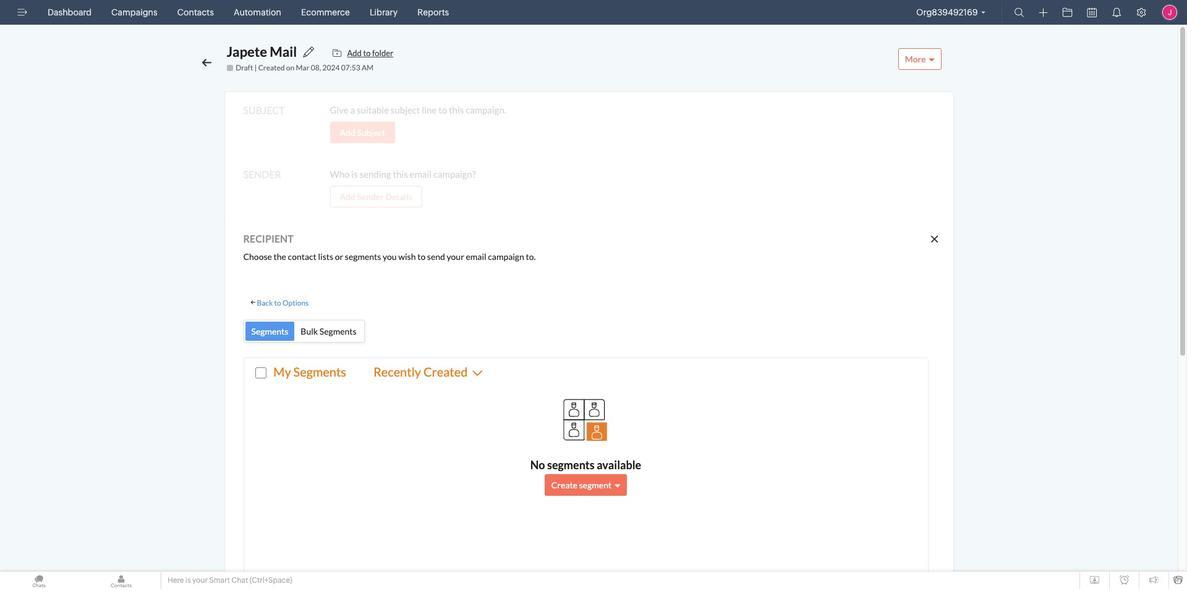 Task type: describe. For each thing, give the bounding box(es) containing it.
here
[[168, 577, 184, 586]]

search image
[[1014, 7, 1024, 17]]

reports
[[418, 7, 449, 17]]

chat
[[232, 577, 248, 586]]

org839492169
[[916, 7, 978, 17]]

ecommerce link
[[296, 0, 355, 25]]

chats image
[[0, 573, 78, 590]]

contacts link
[[172, 0, 219, 25]]

dashboard link
[[43, 0, 97, 25]]

automation link
[[229, 0, 286, 25]]

notifications image
[[1112, 7, 1122, 17]]

automation
[[234, 7, 281, 17]]

reports link
[[413, 0, 454, 25]]

contacts
[[177, 7, 214, 17]]

your
[[192, 577, 208, 586]]



Task type: locate. For each thing, give the bounding box(es) containing it.
contacts image
[[82, 573, 160, 590]]

ecommerce
[[301, 7, 350, 17]]

(ctrl+space)
[[250, 577, 292, 586]]

quick actions image
[[1039, 8, 1048, 17]]

campaigns
[[111, 7, 157, 17]]

dashboard
[[48, 7, 92, 17]]

calendar image
[[1087, 7, 1097, 17]]

folder image
[[1063, 7, 1073, 17]]

configure settings image
[[1137, 7, 1146, 17]]

library
[[370, 7, 398, 17]]

library link
[[365, 0, 403, 25]]

here is your smart chat (ctrl+space)
[[168, 577, 292, 586]]

campaigns link
[[106, 0, 162, 25]]

is
[[185, 577, 191, 586]]

smart
[[209, 577, 230, 586]]



Task type: vqa. For each thing, say whether or not it's contained in the screenshot.
the bottom Social link
no



